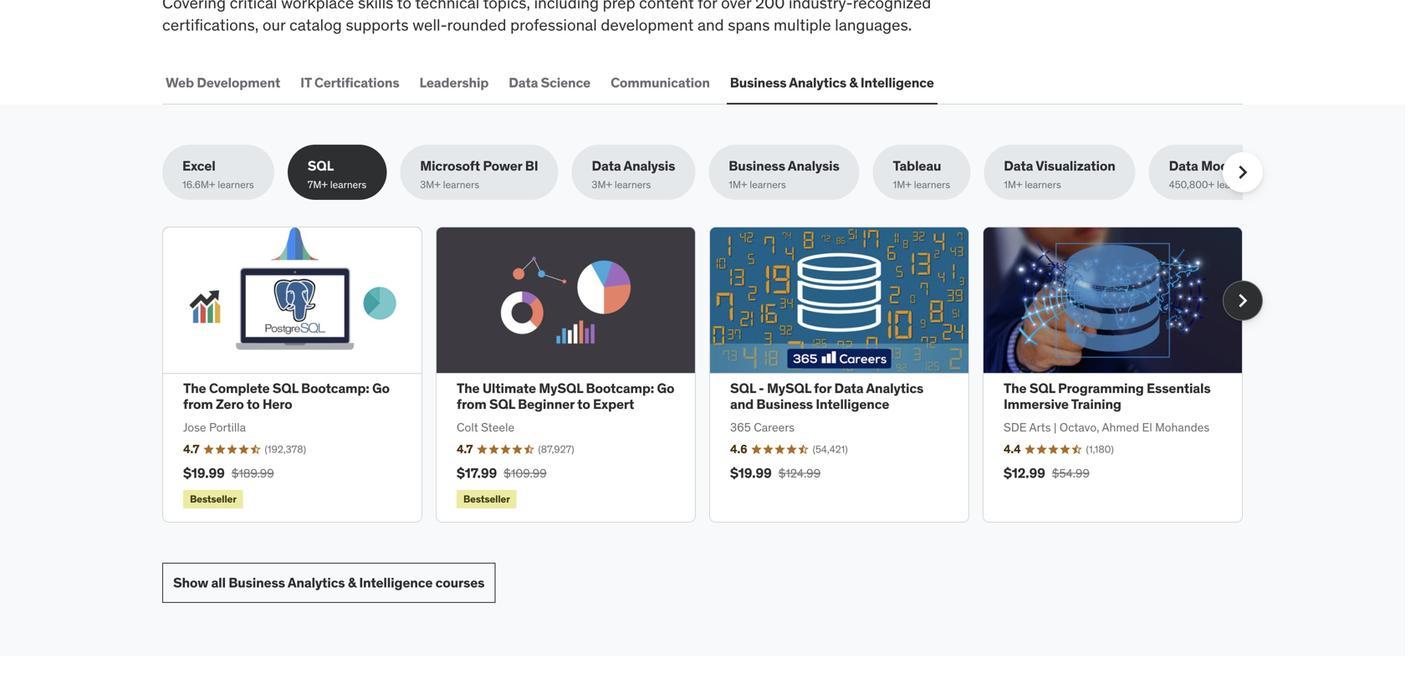 Task type: describe. For each thing, give the bounding box(es) containing it.
leadership button
[[416, 63, 492, 103]]

from for complete
[[183, 396, 213, 413]]

learners inside the tableau 1m+ learners
[[914, 178, 950, 191]]

3m+ inside the data analysis 3m+ learners
[[592, 178, 612, 191]]

go for the ultimate mysql bootcamp: go from sql beginner to expert
[[657, 380, 674, 397]]

sql inside the ultimate mysql bootcamp: go from sql beginner to expert
[[489, 396, 515, 413]]

data for data science
[[509, 74, 538, 91]]

our
[[263, 15, 286, 35]]

analytics inside "sql - mysql for data analytics and business intelligence"
[[866, 380, 923, 397]]

mysql for beginner
[[539, 380, 583, 397]]

multiple
[[774, 15, 831, 35]]

carousel element
[[162, 227, 1263, 523]]

next image for topic filters element
[[1229, 159, 1256, 186]]

it
[[300, 74, 312, 91]]

including
[[534, 0, 599, 13]]

it certifications
[[300, 74, 399, 91]]

zero
[[216, 396, 244, 413]]

learners inside the microsoft power bi 3m+ learners
[[443, 178, 479, 191]]

web development button
[[162, 63, 284, 103]]

communication button
[[607, 63, 713, 103]]

the sql programming essentials immersive training
[[1004, 380, 1211, 413]]

bootcamp: for hero
[[301, 380, 369, 397]]

the complete sql bootcamp: go from zero to hero link
[[183, 380, 390, 413]]

tableau
[[893, 157, 941, 175]]

the for the complete sql bootcamp: go from zero to hero
[[183, 380, 206, 397]]

next image for carousel element
[[1229, 287, 1256, 314]]

skills
[[358, 0, 393, 13]]

business inside button
[[730, 74, 787, 91]]

for inside 'covering critical workplace skills to technical topics, including prep content for over 200 industry-recognized certifications, our catalog supports well-rounded professional development and spans multiple languages.'
[[698, 0, 717, 13]]

sql inside "sql - mysql for data analytics and business intelligence"
[[730, 380, 756, 397]]

to inside the ultimate mysql bootcamp: go from sql beginner to expert
[[577, 396, 590, 413]]

bi
[[525, 157, 538, 175]]

data visualization 1m+ learners
[[1004, 157, 1115, 191]]

all
[[211, 574, 226, 591]]

development
[[197, 74, 280, 91]]

mysql for business
[[767, 380, 811, 397]]

data for data analysis 3m+ learners
[[592, 157, 621, 175]]

intelligence inside "sql - mysql for data analytics and business intelligence"
[[816, 396, 889, 413]]

learners inside the data analysis 3m+ learners
[[615, 178, 651, 191]]

covering critical workplace skills to technical topics, including prep content for over 200 industry-recognized certifications, our catalog supports well-rounded professional development and spans multiple languages.
[[162, 0, 931, 35]]

data inside "sql - mysql for data analytics and business intelligence"
[[834, 380, 864, 397]]

expert
[[593, 396, 634, 413]]

analytics inside show all business analytics & intelligence courses link
[[288, 574, 345, 591]]

topics,
[[483, 0, 530, 13]]

catalog
[[289, 15, 342, 35]]

business inside "sql - mysql for data analytics and business intelligence"
[[756, 396, 813, 413]]

the complete sql bootcamp: go from zero to hero
[[183, 380, 390, 413]]

16.6m+
[[182, 178, 215, 191]]

web development
[[166, 74, 280, 91]]

hero
[[263, 396, 292, 413]]

and inside 'covering critical workplace skills to technical topics, including prep content for over 200 industry-recognized certifications, our catalog supports well-rounded professional development and spans multiple languages.'
[[697, 15, 724, 35]]

learners inside business analysis 1m+ learners
[[750, 178, 786, 191]]

business analysis 1m+ learners
[[729, 157, 839, 191]]

analysis for business analysis
[[788, 157, 839, 175]]

intelligence inside button
[[861, 74, 934, 91]]

sql inside the sql programming essentials immersive training
[[1029, 380, 1055, 397]]

certifications
[[314, 74, 399, 91]]

learners inside sql 7m+ learners
[[330, 178, 367, 191]]

development
[[601, 15, 694, 35]]

tableau 1m+ learners
[[893, 157, 950, 191]]

for inside "sql - mysql for data analytics and business intelligence"
[[814, 380, 831, 397]]

excel
[[182, 157, 215, 175]]

it certifications button
[[297, 63, 403, 103]]

bootcamp: for to
[[586, 380, 654, 397]]

to inside 'covering critical workplace skills to technical topics, including prep content for over 200 industry-recognized certifications, our catalog supports well-rounded professional development and spans multiple languages.'
[[397, 0, 411, 13]]



Task type: vqa. For each thing, say whether or not it's contained in the screenshot.
little within Schedule time to learn A little each day adds up. Get reminders from your calendar.
no



Task type: locate. For each thing, give the bounding box(es) containing it.
and
[[697, 15, 724, 35], [730, 396, 754, 413]]

sql left "beginner"
[[489, 396, 515, 413]]

from inside the ultimate mysql bootcamp: go from sql beginner to expert
[[457, 396, 486, 413]]

topic filters element
[[162, 145, 1280, 200]]

next image inside topic filters element
[[1229, 159, 1256, 186]]

the left the training in the right bottom of the page
[[1004, 380, 1027, 397]]

2 go from the left
[[657, 380, 674, 397]]

to inside the complete sql bootcamp: go from zero to hero
[[247, 396, 260, 413]]

0 horizontal spatial the
[[183, 380, 206, 397]]

bootcamp: inside the complete sql bootcamp: go from zero to hero
[[301, 380, 369, 397]]

from left zero
[[183, 396, 213, 413]]

0 horizontal spatial &
[[348, 574, 356, 591]]

learners inside excel 16.6m+ learners
[[218, 178, 254, 191]]

analysis
[[624, 157, 675, 175], [788, 157, 839, 175]]

0 vertical spatial and
[[697, 15, 724, 35]]

data modeling 450,800+ learners
[[1169, 157, 1260, 191]]

the for the ultimate mysql bootcamp: go from sql beginner to expert
[[457, 380, 480, 397]]

5 learners from the left
[[750, 178, 786, 191]]

to
[[397, 0, 411, 13], [247, 396, 260, 413], [577, 396, 590, 413]]

0 horizontal spatial go
[[372, 380, 390, 397]]

1 horizontal spatial and
[[730, 396, 754, 413]]

1 horizontal spatial bootcamp:
[[586, 380, 654, 397]]

0 horizontal spatial mysql
[[539, 380, 583, 397]]

leadership
[[419, 74, 489, 91]]

8 learners from the left
[[1217, 178, 1253, 191]]

4 learners from the left
[[615, 178, 651, 191]]

rounded
[[447, 15, 506, 35]]

-
[[759, 380, 764, 397]]

the ultimate mysql bootcamp: go from sql beginner to expert link
[[457, 380, 674, 413]]

0 horizontal spatial analytics
[[288, 574, 345, 591]]

languages.
[[835, 15, 912, 35]]

microsoft power bi 3m+ learners
[[420, 157, 538, 191]]

sql inside sql 7m+ learners
[[308, 157, 334, 175]]

the inside the complete sql bootcamp: go from zero to hero
[[183, 380, 206, 397]]

sql right complete
[[272, 380, 298, 397]]

3m+
[[420, 178, 441, 191], [592, 178, 612, 191]]

1 vertical spatial and
[[730, 396, 754, 413]]

to right skills
[[397, 0, 411, 13]]

and inside "sql - mysql for data analytics and business intelligence"
[[730, 396, 754, 413]]

beginner
[[518, 396, 574, 413]]

6 learners from the left
[[914, 178, 950, 191]]

show all business analytics & intelligence courses link
[[162, 563, 495, 603]]

0 horizontal spatial 1m+
[[729, 178, 747, 191]]

from for ultimate
[[457, 396, 486, 413]]

0 horizontal spatial and
[[697, 15, 724, 35]]

1 horizontal spatial &
[[849, 74, 858, 91]]

professional
[[510, 15, 597, 35]]

1m+
[[729, 178, 747, 191], [893, 178, 912, 191], [1004, 178, 1022, 191]]

technical
[[415, 0, 480, 13]]

1m+ for data visualization
[[1004, 178, 1022, 191]]

analytics
[[789, 74, 846, 91], [866, 380, 923, 397], [288, 574, 345, 591]]

next image
[[1229, 159, 1256, 186], [1229, 287, 1256, 314]]

programming
[[1058, 380, 1144, 397]]

business inside business analysis 1m+ learners
[[729, 157, 785, 175]]

0 vertical spatial next image
[[1229, 159, 1256, 186]]

the inside the ultimate mysql bootcamp: go from sql beginner to expert
[[457, 380, 480, 397]]

well-
[[413, 15, 447, 35]]

2 analysis from the left
[[788, 157, 839, 175]]

science
[[541, 74, 591, 91]]

analysis inside the data analysis 3m+ learners
[[624, 157, 675, 175]]

1 vertical spatial for
[[814, 380, 831, 397]]

business analytics & intelligence
[[730, 74, 934, 91]]

1 bootcamp: from the left
[[301, 380, 369, 397]]

1 horizontal spatial go
[[657, 380, 674, 397]]

spans
[[728, 15, 770, 35]]

covering
[[162, 0, 226, 13]]

data science button
[[505, 63, 594, 103]]

mysql inside the ultimate mysql bootcamp: go from sql beginner to expert
[[539, 380, 583, 397]]

from left "beginner"
[[457, 396, 486, 413]]

for
[[698, 0, 717, 13], [814, 380, 831, 397]]

sql left -
[[730, 380, 756, 397]]

1 analysis from the left
[[624, 157, 675, 175]]

1 learners from the left
[[218, 178, 254, 191]]

2 3m+ from the left
[[592, 178, 612, 191]]

sql 7m+ learners
[[308, 157, 367, 191]]

data for data visualization 1m+ learners
[[1004, 157, 1033, 175]]

data inside button
[[509, 74, 538, 91]]

courses
[[435, 574, 485, 591]]

analytics inside business analytics & intelligence button
[[789, 74, 846, 91]]

the left zero
[[183, 380, 206, 397]]

7m+
[[308, 178, 328, 191]]

business analytics & intelligence button
[[727, 63, 937, 103]]

sql left the training in the right bottom of the page
[[1029, 380, 1055, 397]]

supports
[[346, 15, 409, 35]]

1 horizontal spatial analytics
[[789, 74, 846, 91]]

1 vertical spatial &
[[348, 574, 356, 591]]

power
[[483, 157, 522, 175]]

go
[[372, 380, 390, 397], [657, 380, 674, 397]]

2 horizontal spatial analytics
[[866, 380, 923, 397]]

to right zero
[[247, 396, 260, 413]]

1 mysql from the left
[[539, 380, 583, 397]]

2 mysql from the left
[[767, 380, 811, 397]]

0 horizontal spatial for
[[698, 0, 717, 13]]

2 bootcamp: from the left
[[586, 380, 654, 397]]

200
[[755, 0, 785, 13]]

1 vertical spatial next image
[[1229, 287, 1256, 314]]

0 horizontal spatial to
[[247, 396, 260, 413]]

sql - mysql for data analytics and business intelligence
[[730, 380, 923, 413]]

the left ultimate
[[457, 380, 480, 397]]

1 vertical spatial analytics
[[866, 380, 923, 397]]

1m+ inside the data visualization 1m+ learners
[[1004, 178, 1022, 191]]

0 vertical spatial &
[[849, 74, 858, 91]]

2 horizontal spatial 1m+
[[1004, 178, 1022, 191]]

learners inside the data visualization 1m+ learners
[[1025, 178, 1061, 191]]

essentials
[[1147, 380, 1211, 397]]

and down 'over'
[[697, 15, 724, 35]]

complete
[[209, 380, 270, 397]]

prep
[[603, 0, 635, 13]]

2 vertical spatial intelligence
[[359, 574, 433, 591]]

the sql programming essentials immersive training link
[[1004, 380, 1211, 413]]

data
[[509, 74, 538, 91], [592, 157, 621, 175], [1004, 157, 1033, 175], [1169, 157, 1198, 175], [834, 380, 864, 397]]

1 the from the left
[[183, 380, 206, 397]]

mysql inside "sql - mysql for data analytics and business intelligence"
[[767, 380, 811, 397]]

from inside the complete sql bootcamp: go from zero to hero
[[183, 396, 213, 413]]

& inside button
[[849, 74, 858, 91]]

from
[[183, 396, 213, 413], [457, 396, 486, 413]]

sql up "7m+"
[[308, 157, 334, 175]]

immersive
[[1004, 396, 1069, 413]]

certifications,
[[162, 15, 259, 35]]

microsoft
[[420, 157, 480, 175]]

next image inside carousel element
[[1229, 287, 1256, 314]]

450,800+
[[1169, 178, 1214, 191]]

0 vertical spatial for
[[698, 0, 717, 13]]

2 vertical spatial analytics
[[288, 574, 345, 591]]

the
[[183, 380, 206, 397], [457, 380, 480, 397], [1004, 380, 1027, 397]]

analysis for data analysis
[[624, 157, 675, 175]]

learners
[[218, 178, 254, 191], [330, 178, 367, 191], [443, 178, 479, 191], [615, 178, 651, 191], [750, 178, 786, 191], [914, 178, 950, 191], [1025, 178, 1061, 191], [1217, 178, 1253, 191]]

the inside the sql programming essentials immersive training
[[1004, 380, 1027, 397]]

for left 'over'
[[698, 0, 717, 13]]

1 vertical spatial intelligence
[[816, 396, 889, 413]]

and left -
[[730, 396, 754, 413]]

1 horizontal spatial for
[[814, 380, 831, 397]]

2 learners from the left
[[330, 178, 367, 191]]

1 3m+ from the left
[[420, 178, 441, 191]]

modeling
[[1201, 157, 1260, 175]]

for right -
[[814, 380, 831, 397]]

training
[[1071, 396, 1121, 413]]

sql - mysql for data analytics and business intelligence link
[[730, 380, 923, 413]]

1 next image from the top
[[1229, 159, 1256, 186]]

to left 'expert'
[[577, 396, 590, 413]]

7 learners from the left
[[1025, 178, 1061, 191]]

1 go from the left
[[372, 380, 390, 397]]

0 horizontal spatial from
[[183, 396, 213, 413]]

mysql right ultimate
[[539, 380, 583, 397]]

data science
[[509, 74, 591, 91]]

3m+ inside the microsoft power bi 3m+ learners
[[420, 178, 441, 191]]

visualization
[[1036, 157, 1115, 175]]

3 1m+ from the left
[[1004, 178, 1022, 191]]

industry-
[[789, 0, 853, 13]]

excel 16.6m+ learners
[[182, 157, 254, 191]]

data inside the data visualization 1m+ learners
[[1004, 157, 1033, 175]]

critical
[[230, 0, 277, 13]]

3 learners from the left
[[443, 178, 479, 191]]

learners inside data modeling 450,800+ learners
[[1217, 178, 1253, 191]]

1m+ inside business analysis 1m+ learners
[[729, 178, 747, 191]]

1 horizontal spatial mysql
[[767, 380, 811, 397]]

mysql right -
[[767, 380, 811, 397]]

0 vertical spatial analytics
[[789, 74, 846, 91]]

intelligence
[[861, 74, 934, 91], [816, 396, 889, 413], [359, 574, 433, 591]]

1 horizontal spatial 1m+
[[893, 178, 912, 191]]

ultimate
[[482, 380, 536, 397]]

workplace
[[281, 0, 354, 13]]

business
[[730, 74, 787, 91], [729, 157, 785, 175], [756, 396, 813, 413], [229, 574, 285, 591]]

2 from from the left
[[457, 396, 486, 413]]

go for the complete sql bootcamp: go from zero to hero
[[372, 380, 390, 397]]

1 horizontal spatial 3m+
[[592, 178, 612, 191]]

&
[[849, 74, 858, 91], [348, 574, 356, 591]]

0 horizontal spatial analysis
[[624, 157, 675, 175]]

communication
[[611, 74, 710, 91]]

data inside data modeling 450,800+ learners
[[1169, 157, 1198, 175]]

analysis inside business analysis 1m+ learners
[[788, 157, 839, 175]]

mysql
[[539, 380, 583, 397], [767, 380, 811, 397]]

go inside the ultimate mysql bootcamp: go from sql beginner to expert
[[657, 380, 674, 397]]

2 horizontal spatial the
[[1004, 380, 1027, 397]]

2 next image from the top
[[1229, 287, 1256, 314]]

content
[[639, 0, 694, 13]]

recognized
[[853, 0, 931, 13]]

the ultimate mysql bootcamp: go from sql beginner to expert
[[457, 380, 674, 413]]

1 horizontal spatial analysis
[[788, 157, 839, 175]]

data inside the data analysis 3m+ learners
[[592, 157, 621, 175]]

1 horizontal spatial from
[[457, 396, 486, 413]]

1m+ for business analysis
[[729, 178, 747, 191]]

2 1m+ from the left
[[893, 178, 912, 191]]

sql inside the complete sql bootcamp: go from zero to hero
[[272, 380, 298, 397]]

data analysis 3m+ learners
[[592, 157, 675, 191]]

web
[[166, 74, 194, 91]]

1m+ inside the tableau 1m+ learners
[[893, 178, 912, 191]]

bootcamp: right the hero
[[301, 380, 369, 397]]

sql
[[308, 157, 334, 175], [272, 380, 298, 397], [730, 380, 756, 397], [1029, 380, 1055, 397], [489, 396, 515, 413]]

bootcamp:
[[301, 380, 369, 397], [586, 380, 654, 397]]

0 horizontal spatial 3m+
[[420, 178, 441, 191]]

1 horizontal spatial to
[[397, 0, 411, 13]]

go inside the complete sql bootcamp: go from zero to hero
[[372, 380, 390, 397]]

1 1m+ from the left
[[729, 178, 747, 191]]

3 the from the left
[[1004, 380, 1027, 397]]

data for data modeling 450,800+ learners
[[1169, 157, 1198, 175]]

over
[[721, 0, 751, 13]]

0 vertical spatial intelligence
[[861, 74, 934, 91]]

2 the from the left
[[457, 380, 480, 397]]

bootcamp: inside the ultimate mysql bootcamp: go from sql beginner to expert
[[586, 380, 654, 397]]

1 horizontal spatial the
[[457, 380, 480, 397]]

0 horizontal spatial bootcamp:
[[301, 380, 369, 397]]

show
[[173, 574, 208, 591]]

bootcamp: right "beginner"
[[586, 380, 654, 397]]

2 horizontal spatial to
[[577, 396, 590, 413]]

the for the sql programming essentials immersive training
[[1004, 380, 1027, 397]]

show all business analytics & intelligence courses
[[173, 574, 485, 591]]

1 from from the left
[[183, 396, 213, 413]]



